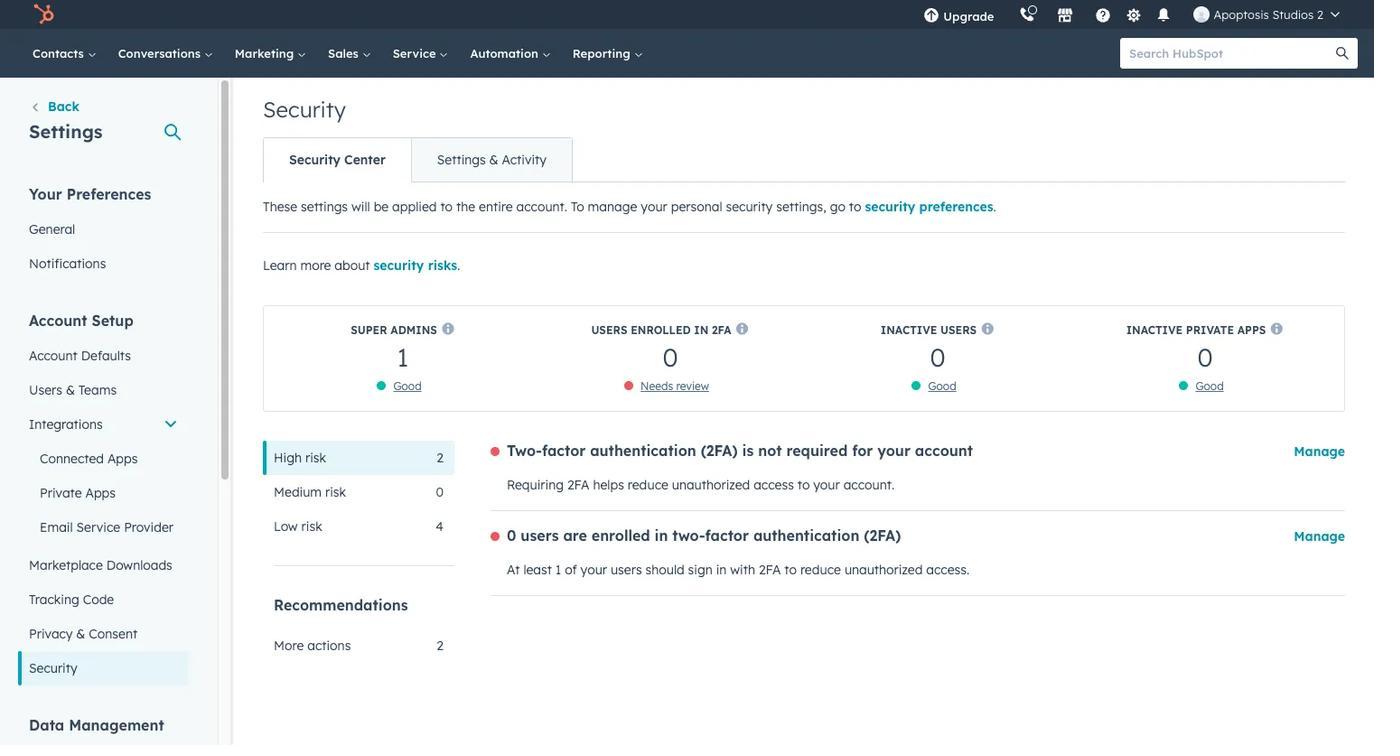 Task type: describe. For each thing, give the bounding box(es) containing it.
hubspot image
[[33, 4, 54, 25]]

not
[[758, 442, 782, 460]]

inactive private apps
[[1126, 323, 1266, 337]]

more
[[274, 638, 304, 654]]

general link
[[18, 212, 189, 247]]

marketing link
[[224, 29, 317, 78]]

settings & activity
[[437, 152, 547, 168]]

defaults
[[81, 348, 131, 364]]

at least 1 of your users should sign in with 2fa to reduce unauthorized access.
[[507, 562, 970, 578]]

2 horizontal spatial users
[[940, 323, 977, 337]]

sign
[[688, 562, 713, 578]]

good button for users
[[928, 380, 956, 393]]

back
[[48, 98, 79, 115]]

admins
[[391, 323, 437, 337]]

1 horizontal spatial in
[[694, 323, 709, 337]]

risks
[[428, 257, 457, 274]]

good for private
[[1196, 380, 1224, 393]]

1 vertical spatial security
[[289, 152, 341, 168]]

your right "manage" at the top of page
[[641, 199, 667, 215]]

provider
[[124, 519, 173, 536]]

users & teams
[[29, 382, 117, 398]]

for
[[852, 442, 873, 460]]

help button
[[1088, 0, 1119, 29]]

1 horizontal spatial reduce
[[800, 562, 841, 578]]

needs review
[[641, 380, 709, 393]]

about
[[335, 257, 370, 274]]

account
[[915, 442, 973, 460]]

is
[[742, 442, 754, 460]]

private apps link
[[18, 476, 189, 510]]

automation
[[470, 46, 542, 61]]

upgrade image
[[924, 8, 940, 24]]

data management
[[29, 716, 164, 734]]

marketplace downloads link
[[18, 548, 189, 583]]

two-factor authentication (2fa) is not required for your account
[[507, 442, 973, 460]]

0 vertical spatial security
[[263, 96, 346, 123]]

your preferences element
[[18, 184, 189, 281]]

sales
[[328, 46, 362, 61]]

risk for low risk
[[301, 519, 322, 535]]

settings
[[301, 199, 348, 215]]

security center
[[289, 152, 386, 168]]

actions
[[307, 638, 351, 654]]

activity
[[502, 152, 547, 168]]

conversations
[[118, 46, 204, 61]]

requiring 2fa helps reduce unauthorized access to your account.
[[507, 477, 895, 493]]

apps for private apps
[[85, 485, 116, 501]]

medium
[[274, 484, 322, 501]]

privacy
[[29, 626, 73, 642]]

manage button for two-factor authentication (2fa) is not required for your account
[[1294, 441, 1345, 463]]

risk for medium risk
[[325, 484, 346, 501]]

apoptosis
[[1214, 7, 1269, 22]]

to right access
[[798, 477, 810, 493]]

0 users are enrolled in two-factor authentication (2fa)
[[507, 527, 901, 545]]

calling icon button
[[1012, 3, 1043, 26]]

account defaults
[[29, 348, 131, 364]]

security inside account setup element
[[29, 660, 77, 677]]

contacts
[[33, 46, 87, 61]]

0 up at
[[507, 527, 516, 545]]

with
[[730, 562, 755, 578]]

preferences
[[919, 199, 993, 215]]

reporting link
[[562, 29, 654, 78]]

your right the for
[[877, 442, 911, 460]]

2 horizontal spatial in
[[716, 562, 727, 578]]

your
[[29, 185, 62, 203]]

good button for admins
[[393, 380, 422, 393]]

privacy & consent
[[29, 626, 137, 642]]

medium risk
[[274, 484, 346, 501]]

downloads
[[106, 557, 172, 574]]

0 for private
[[1197, 342, 1213, 373]]

0 vertical spatial apps
[[1237, 323, 1266, 337]]

connected apps
[[40, 451, 138, 467]]

private inside account setup element
[[40, 485, 82, 501]]

apoptosis studios 2
[[1214, 7, 1324, 22]]

marketing
[[235, 46, 297, 61]]

super
[[351, 323, 387, 337]]

at
[[507, 562, 520, 578]]

1 vertical spatial (2fa)
[[864, 527, 901, 545]]

to
[[571, 199, 584, 215]]

service inside service link
[[393, 46, 439, 61]]

tracking code
[[29, 592, 114, 608]]

settings for settings
[[29, 120, 103, 143]]

apps for connected apps
[[107, 451, 138, 467]]

high
[[274, 450, 302, 466]]

learn
[[263, 257, 297, 274]]

tracking code link
[[18, 583, 189, 617]]

marketplace downloads
[[29, 557, 172, 574]]

tara schultz image
[[1194, 6, 1210, 23]]

teams
[[78, 382, 117, 398]]

manage for two-factor authentication (2fa) is not required for your account
[[1294, 444, 1345, 460]]

manage button for 0 users are enrolled in two-factor authentication (2fa)
[[1294, 526, 1345, 547]]

super admins
[[351, 323, 437, 337]]

your preferences
[[29, 185, 151, 203]]

personal
[[671, 199, 722, 215]]

needs
[[641, 380, 673, 393]]

calling icon image
[[1019, 7, 1036, 23]]

high risk
[[274, 450, 326, 466]]

inactive for inactive users
[[881, 323, 937, 337]]

security preferences link
[[865, 199, 993, 215]]

account setup
[[29, 312, 134, 330]]

0 horizontal spatial security
[[374, 257, 424, 274]]

marketplaces image
[[1057, 8, 1074, 24]]

integrations button
[[18, 407, 189, 442]]

manage
[[588, 199, 637, 215]]

security link
[[18, 651, 189, 686]]

low
[[274, 519, 298, 535]]

good for users
[[928, 380, 956, 393]]

account. for your
[[843, 477, 895, 493]]

2 for high risk
[[437, 450, 444, 466]]

search image
[[1336, 47, 1349, 60]]

0 horizontal spatial 2fa
[[567, 477, 589, 493]]

2 horizontal spatial 2fa
[[759, 562, 781, 578]]

1 horizontal spatial security
[[726, 199, 773, 215]]

be
[[374, 199, 389, 215]]

tracking
[[29, 592, 79, 608]]

0 vertical spatial authentication
[[590, 442, 696, 460]]

help image
[[1095, 8, 1112, 24]]

settings for settings & activity
[[437, 152, 486, 168]]

access.
[[926, 562, 970, 578]]



Task type: locate. For each thing, give the bounding box(es) containing it.
good button
[[393, 380, 422, 393], [928, 380, 956, 393], [1196, 380, 1224, 393]]

factor
[[542, 442, 586, 460], [705, 527, 749, 545]]

should
[[646, 562, 684, 578]]

1 horizontal spatial unauthorized
[[845, 562, 923, 578]]

.
[[993, 199, 996, 215], [457, 257, 460, 274]]

security up "security center"
[[263, 96, 346, 123]]

0 horizontal spatial unauthorized
[[672, 477, 750, 493]]

1 horizontal spatial authentication
[[753, 527, 860, 545]]

settings,
[[776, 199, 826, 215]]

1 vertical spatial &
[[66, 382, 75, 398]]

risk right low
[[301, 519, 322, 535]]

& for account setup
[[66, 382, 75, 398]]

management
[[69, 716, 164, 734]]

0 horizontal spatial users
[[521, 527, 559, 545]]

0 vertical spatial service
[[393, 46, 439, 61]]

good for admins
[[393, 380, 422, 393]]

0
[[663, 342, 678, 373], [930, 342, 946, 373], [1197, 342, 1213, 373], [436, 484, 444, 501], [507, 527, 516, 545]]

unauthorized left the access.
[[845, 562, 923, 578]]

2 horizontal spatial good
[[1196, 380, 1224, 393]]

0 horizontal spatial account.
[[516, 199, 567, 215]]

1 inactive from the left
[[881, 323, 937, 337]]

2 inactive from the left
[[1126, 323, 1183, 337]]

risk right the high
[[305, 450, 326, 466]]

0 vertical spatial account
[[29, 312, 87, 330]]

2 vertical spatial 2
[[437, 638, 444, 654]]

low risk
[[274, 519, 322, 535]]

settings link
[[1122, 5, 1145, 24]]

1 vertical spatial 2
[[437, 450, 444, 466]]

2 manage from the top
[[1294, 529, 1345, 545]]

2fa
[[712, 323, 731, 337], [567, 477, 589, 493], [759, 562, 781, 578]]

0 vertical spatial enrolled
[[631, 323, 691, 337]]

to right with
[[784, 562, 797, 578]]

1 vertical spatial 1
[[555, 562, 561, 578]]

1 manage button from the top
[[1294, 441, 1345, 463]]

0 horizontal spatial (2fa)
[[701, 442, 738, 460]]

account setup element
[[18, 311, 189, 686]]

0 down users enrolled in 2fa
[[663, 342, 678, 373]]

1 vertical spatial 2fa
[[567, 477, 589, 493]]

2 vertical spatial risk
[[301, 519, 322, 535]]

hubspot link
[[22, 4, 68, 25]]

settings down back
[[29, 120, 103, 143]]

enrolled right are on the bottom
[[592, 527, 650, 545]]

to right "go"
[[849, 199, 861, 215]]

(2fa) down the for
[[864, 527, 901, 545]]

0 vertical spatial 2
[[1317, 7, 1324, 22]]

service down private apps link
[[76, 519, 120, 536]]

0 vertical spatial users
[[521, 527, 559, 545]]

1 horizontal spatial factor
[[705, 527, 749, 545]]

1 horizontal spatial users
[[611, 562, 642, 578]]

0 vertical spatial unauthorized
[[672, 477, 750, 493]]

authentication up helps
[[590, 442, 696, 460]]

0 vertical spatial (2fa)
[[701, 442, 738, 460]]

1 horizontal spatial service
[[393, 46, 439, 61]]

reduce right helps
[[628, 477, 668, 493]]

settings image
[[1126, 8, 1142, 24]]

studios
[[1272, 7, 1314, 22]]

1 horizontal spatial private
[[1186, 323, 1234, 337]]

more
[[300, 257, 331, 274]]

these
[[263, 199, 297, 215]]

& right privacy
[[76, 626, 85, 642]]

1 vertical spatial private
[[40, 485, 82, 501]]

1 good from the left
[[393, 380, 422, 393]]

in up the review
[[694, 323, 709, 337]]

your down required
[[813, 477, 840, 493]]

1 vertical spatial settings
[[437, 152, 486, 168]]

1 vertical spatial apps
[[107, 451, 138, 467]]

security right "go"
[[865, 199, 915, 215]]

menu item
[[1007, 0, 1010, 29]]

manage for 0 users are enrolled in two-factor authentication (2fa)
[[1294, 529, 1345, 545]]

upgrade
[[944, 9, 994, 23]]

1 horizontal spatial settings
[[437, 152, 486, 168]]

are
[[563, 527, 587, 545]]

automation link
[[459, 29, 562, 78]]

& for security
[[489, 152, 498, 168]]

authentication
[[590, 442, 696, 460], [753, 527, 860, 545]]

security
[[726, 199, 773, 215], [865, 199, 915, 215], [374, 257, 424, 274]]

good down admins
[[393, 380, 422, 393]]

1 vertical spatial enrolled
[[592, 527, 650, 545]]

2 horizontal spatial good button
[[1196, 380, 1224, 393]]

marketplace
[[29, 557, 103, 574]]

the
[[456, 199, 475, 215]]

2 inside popup button
[[1317, 7, 1324, 22]]

access
[[754, 477, 794, 493]]

settings inside settings & activity link
[[437, 152, 486, 168]]

unauthorized
[[672, 477, 750, 493], [845, 562, 923, 578]]

reduce right with
[[800, 562, 841, 578]]

2
[[1317, 7, 1324, 22], [437, 450, 444, 466], [437, 638, 444, 654]]

2 good button from the left
[[928, 380, 956, 393]]

service
[[393, 46, 439, 61], [76, 519, 120, 536]]

security left settings,
[[726, 199, 773, 215]]

account
[[29, 312, 87, 330], [29, 348, 77, 364]]

1 horizontal spatial &
[[76, 626, 85, 642]]

menu
[[911, 0, 1352, 29]]

2 vertical spatial &
[[76, 626, 85, 642]]

account up users & teams
[[29, 348, 77, 364]]

integrations
[[29, 416, 103, 433]]

enrolled up needs
[[631, 323, 691, 337]]

0 horizontal spatial private
[[40, 485, 82, 501]]

security down privacy
[[29, 660, 77, 677]]

0 horizontal spatial 1
[[397, 342, 409, 373]]

0 vertical spatial &
[[489, 152, 498, 168]]

2 horizontal spatial &
[[489, 152, 498, 168]]

0 down inactive private apps
[[1197, 342, 1213, 373]]

users
[[591, 323, 627, 337], [940, 323, 977, 337], [29, 382, 62, 398]]

risk for high risk
[[305, 450, 326, 466]]

users enrolled in 2fa
[[591, 323, 731, 337]]

account. for entire
[[516, 199, 567, 215]]

in
[[694, 323, 709, 337], [655, 527, 668, 545], [716, 562, 727, 578]]

1 vertical spatial account.
[[843, 477, 895, 493]]

good down inactive users
[[928, 380, 956, 393]]

two-
[[507, 442, 542, 460]]

0 vertical spatial private
[[1186, 323, 1234, 337]]

1 vertical spatial manage
[[1294, 529, 1345, 545]]

your
[[641, 199, 667, 215], [877, 442, 911, 460], [813, 477, 840, 493], [581, 562, 607, 578]]

0 vertical spatial risk
[[305, 450, 326, 466]]

users up least
[[521, 527, 559, 545]]

1 vertical spatial unauthorized
[[845, 562, 923, 578]]

0 vertical spatial manage
[[1294, 444, 1345, 460]]

authentication down access
[[753, 527, 860, 545]]

2 manage button from the top
[[1294, 526, 1345, 547]]

inactive
[[881, 323, 937, 337], [1126, 323, 1183, 337]]

users for users & teams
[[29, 382, 62, 398]]

2 horizontal spatial security
[[865, 199, 915, 215]]

0 horizontal spatial in
[[655, 527, 668, 545]]

enrolled
[[631, 323, 691, 337], [592, 527, 650, 545]]

1 vertical spatial manage button
[[1294, 526, 1345, 547]]

1 horizontal spatial 1
[[555, 562, 561, 578]]

notifications
[[29, 256, 106, 272]]

0 vertical spatial settings
[[29, 120, 103, 143]]

unauthorized down two-factor authentication (2fa) is not required for your account
[[672, 477, 750, 493]]

1 vertical spatial reduce
[[800, 562, 841, 578]]

good button down inactive users
[[928, 380, 956, 393]]

your right of at the bottom of page
[[581, 562, 607, 578]]

private
[[1186, 323, 1234, 337], [40, 485, 82, 501]]

contacts link
[[22, 29, 107, 78]]

inactive for inactive private apps
[[1126, 323, 1183, 337]]

1 left of at the bottom of page
[[555, 562, 561, 578]]

0 vertical spatial 2fa
[[712, 323, 731, 337]]

security up settings
[[289, 152, 341, 168]]

0 horizontal spatial .
[[457, 257, 460, 274]]

& left teams
[[66, 382, 75, 398]]

2 vertical spatial security
[[29, 660, 77, 677]]

these settings will be applied to the entire account. to manage your personal security settings, go to security preferences .
[[263, 199, 996, 215]]

navigation
[[263, 137, 573, 182]]

good
[[393, 380, 422, 393], [928, 380, 956, 393], [1196, 380, 1224, 393]]

factor up at least 1 of your users should sign in with 2fa to reduce unauthorized access.
[[705, 527, 749, 545]]

apps inside the 'connected apps' link
[[107, 451, 138, 467]]

notifications image
[[1156, 8, 1172, 24]]

good button down admins
[[393, 380, 422, 393]]

account inside account defaults link
[[29, 348, 77, 364]]

3 good button from the left
[[1196, 380, 1224, 393]]

account.
[[516, 199, 567, 215], [843, 477, 895, 493]]

marketplaces button
[[1047, 0, 1085, 29]]

0 vertical spatial reduce
[[628, 477, 668, 493]]

to left the
[[440, 199, 453, 215]]

security left risks
[[374, 257, 424, 274]]

apps inside private apps link
[[85, 485, 116, 501]]

2 account from the top
[[29, 348, 77, 364]]

inactive users
[[881, 323, 977, 337]]

entire
[[479, 199, 513, 215]]

(2fa) left is
[[701, 442, 738, 460]]

(2fa)
[[701, 442, 738, 460], [864, 527, 901, 545]]

1 horizontal spatial good
[[928, 380, 956, 393]]

0 horizontal spatial service
[[76, 519, 120, 536]]

security center link
[[264, 138, 411, 182]]

Search HubSpot search field
[[1120, 38, 1342, 69]]

2 good from the left
[[928, 380, 956, 393]]

& left activity
[[489, 152, 498, 168]]

1 horizontal spatial (2fa)
[[864, 527, 901, 545]]

needs review button
[[641, 380, 709, 393]]

to
[[440, 199, 453, 215], [849, 199, 861, 215], [798, 477, 810, 493], [784, 562, 797, 578]]

2 for more actions
[[437, 638, 444, 654]]

1 manage from the top
[[1294, 444, 1345, 460]]

0 horizontal spatial reduce
[[628, 477, 668, 493]]

users for users enrolled in 2fa
[[591, 323, 627, 337]]

service right 'sales' 'link'
[[393, 46, 439, 61]]

helps
[[593, 477, 624, 493]]

account. down the for
[[843, 477, 895, 493]]

1 horizontal spatial good button
[[928, 380, 956, 393]]

1 vertical spatial risk
[[325, 484, 346, 501]]

0 horizontal spatial settings
[[29, 120, 103, 143]]

email service provider link
[[18, 510, 189, 545]]

risk right medium
[[325, 484, 346, 501]]

1 vertical spatial factor
[[705, 527, 749, 545]]

0 horizontal spatial factor
[[542, 442, 586, 460]]

1 horizontal spatial account.
[[843, 477, 895, 493]]

general
[[29, 221, 75, 238]]

3 good from the left
[[1196, 380, 1224, 393]]

0 horizontal spatial &
[[66, 382, 75, 398]]

private apps
[[40, 485, 116, 501]]

search button
[[1327, 38, 1358, 69]]

users left the should
[[611, 562, 642, 578]]

good button down inactive private apps
[[1196, 380, 1224, 393]]

in left two-
[[655, 527, 668, 545]]

security risks link
[[374, 257, 457, 274]]

0 horizontal spatial good button
[[393, 380, 422, 393]]

menu containing apoptosis studios 2
[[911, 0, 1352, 29]]

0 vertical spatial manage button
[[1294, 441, 1345, 463]]

account defaults link
[[18, 339, 189, 373]]

0 vertical spatial account.
[[516, 199, 567, 215]]

reporting
[[573, 46, 634, 61]]

factor up requiring
[[542, 442, 586, 460]]

1 horizontal spatial inactive
[[1126, 323, 1183, 337]]

account for account setup
[[29, 312, 87, 330]]

users inside account setup element
[[29, 382, 62, 398]]

consent
[[89, 626, 137, 642]]

code
[[83, 592, 114, 608]]

0 horizontal spatial inactive
[[881, 323, 937, 337]]

good button for private
[[1196, 380, 1224, 393]]

two-
[[672, 527, 705, 545]]

learn more about security risks .
[[263, 257, 460, 274]]

0 for users
[[930, 342, 946, 373]]

requiring
[[507, 477, 564, 493]]

good down inactive private apps
[[1196, 380, 1224, 393]]

0 for enrolled
[[663, 342, 678, 373]]

apps
[[1237, 323, 1266, 337], [107, 451, 138, 467], [85, 485, 116, 501]]

0 vertical spatial in
[[694, 323, 709, 337]]

service inside email service provider link
[[76, 519, 120, 536]]

review
[[676, 380, 709, 393]]

in right sign
[[716, 562, 727, 578]]

2 vertical spatial 2fa
[[759, 562, 781, 578]]

conversations link
[[107, 29, 224, 78]]

1 vertical spatial account
[[29, 348, 77, 364]]

connected apps link
[[18, 442, 189, 476]]

apoptosis studios 2 button
[[1183, 0, 1351, 29]]

1 vertical spatial .
[[457, 257, 460, 274]]

setup
[[92, 312, 134, 330]]

0 vertical spatial .
[[993, 199, 996, 215]]

0 up 4
[[436, 484, 444, 501]]

0 down inactive users
[[930, 342, 946, 373]]

1 vertical spatial users
[[611, 562, 642, 578]]

settings up the
[[437, 152, 486, 168]]

account up account defaults
[[29, 312, 87, 330]]

privacy & consent link
[[18, 617, 189, 651]]

1 vertical spatial service
[[76, 519, 120, 536]]

1 vertical spatial in
[[655, 527, 668, 545]]

2 vertical spatial in
[[716, 562, 727, 578]]

preferences
[[67, 185, 151, 203]]

1 good button from the left
[[393, 380, 422, 393]]

settings & activity link
[[411, 138, 572, 182]]

0 vertical spatial factor
[[542, 442, 586, 460]]

navigation containing security center
[[263, 137, 573, 182]]

recommendations
[[274, 596, 408, 614]]

1 horizontal spatial .
[[993, 199, 996, 215]]

0 vertical spatial 1
[[397, 342, 409, 373]]

1 horizontal spatial 2fa
[[712, 323, 731, 337]]

account. left to
[[516, 199, 567, 215]]

0 horizontal spatial authentication
[[590, 442, 696, 460]]

2 vertical spatial apps
[[85, 485, 116, 501]]

account for account defaults
[[29, 348, 77, 364]]

1 account from the top
[[29, 312, 87, 330]]

0 horizontal spatial good
[[393, 380, 422, 393]]

1 down super admins
[[397, 342, 409, 373]]

1 horizontal spatial users
[[591, 323, 627, 337]]

least
[[524, 562, 552, 578]]

manage button
[[1294, 441, 1345, 463], [1294, 526, 1345, 547]]

0 horizontal spatial users
[[29, 382, 62, 398]]

1 vertical spatial authentication
[[753, 527, 860, 545]]



Task type: vqa. For each thing, say whether or not it's contained in the screenshot.
the middle 30
no



